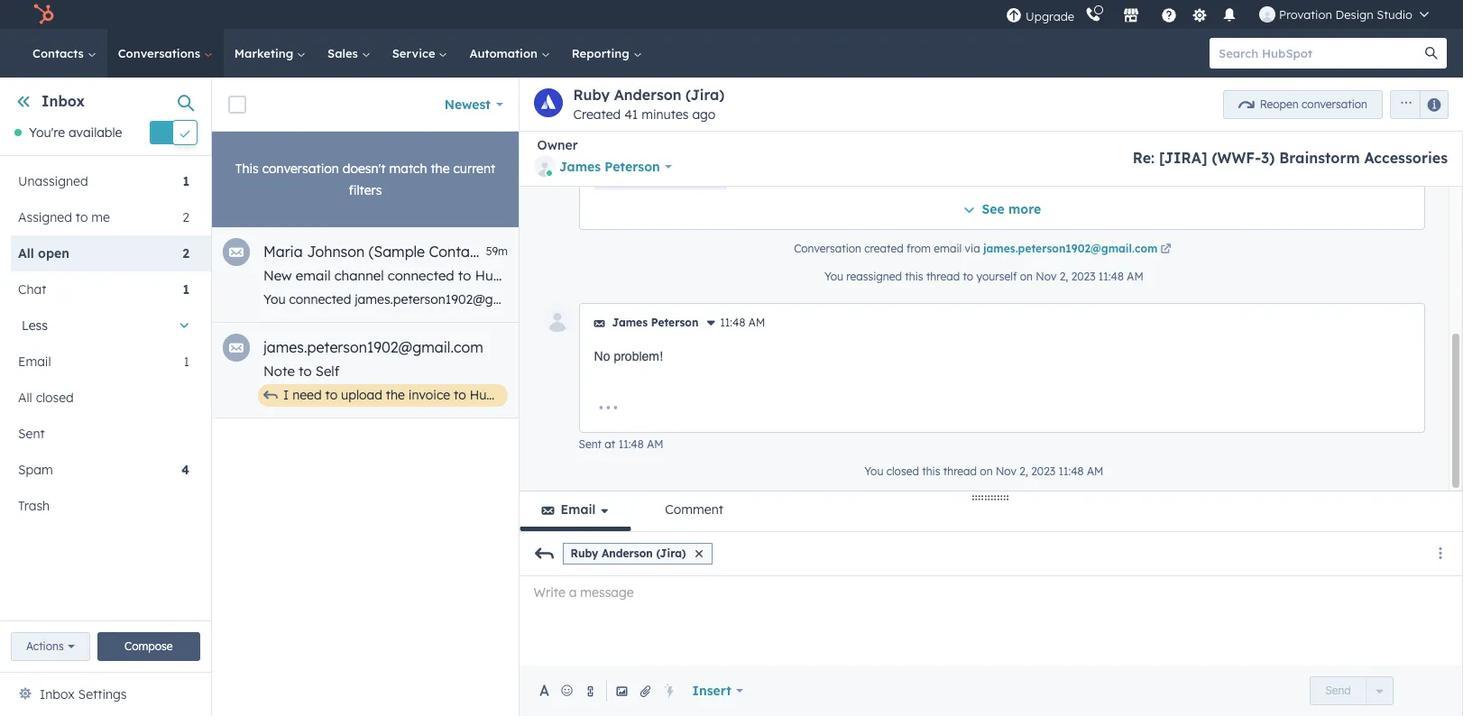 Task type: vqa. For each thing, say whether or not it's contained in the screenshot.
John Smith icon
no



Task type: describe. For each thing, give the bounding box(es) containing it.
ruby for ruby anderson (jira) created 41 minutes ago
[[574, 86, 610, 104]]

search image
[[1426, 47, 1438, 60]]

to left "self"
[[299, 363, 312, 380]]

more info image
[[706, 319, 717, 329]]

new
[[263, 267, 292, 284]]

you're available
[[29, 125, 122, 141]]

contact)
[[429, 243, 488, 261]]

0 horizontal spatial 2,
[[1020, 465, 1029, 478]]

accessories
[[1365, 149, 1448, 167]]

james.peterson1902@gmail.com inside row
[[263, 338, 483, 356]]

self
[[316, 363, 340, 380]]

need
[[292, 387, 322, 403]]

upgrade image
[[1006, 8, 1022, 24]]

insert button
[[681, 673, 756, 709]]

conversation
[[794, 242, 862, 255]]

to left me
[[76, 210, 88, 226]]

close image
[[695, 550, 703, 558]]

3)
[[1262, 149, 1275, 167]]

note
[[263, 363, 295, 380]]

marketplaces button
[[1113, 0, 1151, 29]]

would
[[555, 387, 590, 403]]

appear
[[817, 291, 860, 308]]

inbox settings
[[40, 687, 127, 703]]

minutes
[[642, 106, 689, 123]]

1 link opens in a new window image from the top
[[1161, 242, 1172, 258]]

automation link
[[459, 29, 561, 78]]

contacts link
[[22, 29, 107, 78]]

2 for assigned to me
[[183, 210, 190, 226]]

it
[[1124, 291, 1132, 308]]

this conversation doesn't match the current filters
[[235, 161, 496, 199]]

1 horizontal spatial 2,
[[1060, 270, 1069, 283]]

see
[[982, 201, 1005, 217]]

sent for sent
[[18, 426, 45, 442]]

re:
[[1133, 149, 1155, 167]]

any
[[551, 291, 574, 308]]

reporting link
[[561, 29, 653, 78]]

peterson inside popup button
[[605, 159, 660, 175]]

this inside maria johnson (sample contact) 59m new email channel connected to hubspot you connected james.peterson1902@gmail.com any new emails sent to this address will also appear here. choose what you'd like to do next:  try it out send yourself an email at <a href = 'mailto:james.p
[[691, 291, 713, 308]]

problem!
[[614, 349, 663, 364]]

1 horizontal spatial email
[[934, 242, 962, 255]]

reopen conversation
[[1260, 97, 1368, 111]]

you for you closed this thread on nov 2, 2023 11:48 am
[[865, 465, 884, 478]]

sent
[[647, 291, 672, 308]]

brainstorm
[[1280, 149, 1360, 167]]

notifications button
[[1215, 0, 1245, 29]]

james inside popup button
[[559, 159, 601, 175]]

email inside button
[[561, 502, 596, 518]]

inbox settings link
[[40, 684, 127, 706]]

hubspot link
[[22, 4, 68, 25]]

marketing link
[[224, 29, 317, 78]]

1 vertical spatial 1
[[183, 282, 190, 298]]

hubspot image
[[32, 4, 54, 25]]

closed for all
[[36, 390, 74, 406]]

me
[[91, 210, 110, 226]]

inbox for inbox settings
[[40, 687, 75, 703]]

i need to upload the invoice to hubspot, that would make this a lot easier
[[283, 387, 721, 403]]

channel
[[335, 267, 384, 284]]

send group
[[1311, 677, 1394, 706]]

automation
[[470, 46, 541, 60]]

Search HubSpot search field
[[1210, 38, 1431, 69]]

0 vertical spatial connected
[[388, 267, 454, 284]]

conversation created from email via
[[794, 242, 984, 255]]

spam
[[18, 462, 53, 479]]

provation design studio button
[[1249, 0, 1440, 29]]

0 horizontal spatial nov
[[996, 465, 1017, 478]]

filters
[[349, 182, 382, 199]]

thread for on
[[944, 465, 977, 478]]

lot
[[667, 387, 682, 403]]

1 vertical spatial peterson
[[651, 316, 699, 329]]

0 vertical spatial nov
[[1036, 270, 1057, 283]]

next:
[[1071, 291, 1100, 308]]

a
[[655, 387, 663, 403]]

try
[[1103, 291, 1121, 308]]

reopen conversation button
[[1223, 90, 1383, 119]]

created
[[865, 242, 904, 255]]

james.peterson1902@gmail.com link
[[984, 242, 1174, 258]]

you're available image
[[14, 129, 22, 136]]

invoice
[[409, 387, 450, 403]]

row group inside main content
[[212, 132, 1459, 419]]

0 vertical spatial 2023
[[1072, 270, 1096, 283]]

new
[[577, 291, 601, 308]]

newest button
[[433, 86, 515, 122]]

conversations
[[118, 46, 204, 60]]

service link
[[381, 29, 459, 78]]

ruby anderson (jira) created 41 minutes ago
[[574, 86, 725, 123]]

(sample
[[369, 243, 425, 261]]

no
[[594, 349, 610, 364]]

all for all closed
[[18, 390, 32, 406]]

email from james.peterson1902@gmail.com with subject note to self row
[[212, 323, 721, 419]]

design
[[1336, 7, 1374, 22]]

out
[[1136, 291, 1156, 308]]

make
[[594, 387, 627, 403]]

you for you reassigned this thread to yourself on nov 2, 2023 11:48 am
[[825, 270, 844, 283]]

0 vertical spatial on
[[1020, 270, 1033, 283]]

to right invoice
[[454, 387, 466, 403]]

this
[[235, 161, 259, 177]]

(jira) for ruby anderson (jira)
[[656, 547, 686, 560]]

provation design studio
[[1280, 7, 1413, 22]]

settings link
[[1188, 5, 1211, 24]]

send button
[[1311, 677, 1367, 706]]

james.peterson1902@gmail.com inside maria johnson (sample contact) 59m new email channel connected to hubspot you connected james.peterson1902@gmail.com any new emails sent to this address will also appear here. choose what you'd like to do next:  try it out send yourself an email at <a href = 'mailto:james.p
[[355, 291, 547, 308]]

help image
[[1161, 8, 1178, 24]]

open
[[38, 246, 69, 262]]

actions
[[26, 640, 64, 653]]

all closed button
[[11, 380, 190, 416]]

1 vertical spatial connected
[[289, 291, 351, 308]]

at inside maria johnson (sample contact) 59m new email channel connected to hubspot you connected james.peterson1902@gmail.com any new emails sent to this address will also appear here. choose what you'd like to do next:  try it out send yourself an email at <a href = 'mailto:james.p
[[1298, 291, 1311, 308]]

maria
[[263, 243, 303, 261]]

insert
[[693, 683, 732, 699]]

james peterson image
[[1260, 6, 1276, 23]]

=
[[1359, 291, 1366, 308]]

available
[[69, 125, 122, 141]]

will
[[767, 291, 786, 308]]

comment
[[665, 502, 724, 518]]

0 vertical spatial james.peterson1902@gmail.com
[[984, 242, 1158, 255]]

the for upload
[[386, 387, 405, 403]]

anderson for ruby anderson (jira)
[[602, 547, 653, 560]]

james peterson inside popup button
[[559, 159, 660, 175]]



Task type: locate. For each thing, give the bounding box(es) containing it.
anderson down email button
[[602, 547, 653, 560]]

group
[[1383, 90, 1449, 119]]

at
[[1298, 291, 1311, 308], [605, 438, 616, 451]]

2
[[183, 210, 190, 226], [183, 246, 190, 262]]

notifications image
[[1222, 8, 1238, 24]]

actions button
[[11, 633, 90, 661]]

i
[[283, 387, 289, 403]]

link opens in a new window image inside james.peterson1902@gmail.com link
[[1161, 245, 1172, 255]]

4
[[181, 462, 190, 479]]

0 horizontal spatial email
[[296, 267, 331, 284]]

james peterson down the created
[[559, 159, 660, 175]]

(jira) up ago
[[686, 86, 725, 104]]

reporting
[[572, 46, 633, 60]]

an
[[1243, 291, 1258, 308]]

james.peterson1902@gmail.com up do
[[984, 242, 1158, 255]]

email left via
[[934, 242, 962, 255]]

1 vertical spatial (jira)
[[656, 547, 686, 560]]

0 horizontal spatial sent
[[18, 426, 45, 442]]

peterson down 41
[[605, 159, 660, 175]]

sent down would
[[579, 438, 602, 451]]

1
[[183, 174, 190, 190], [183, 282, 190, 298], [184, 354, 190, 370]]

11:48 am
[[720, 316, 765, 329]]

conversation down search hubspot search field
[[1302, 97, 1368, 111]]

0 vertical spatial james
[[559, 159, 601, 175]]

all left 'open'
[[18, 246, 34, 262]]

reopen
[[1260, 97, 1299, 111]]

created
[[574, 106, 621, 123]]

james
[[559, 159, 601, 175], [612, 316, 648, 329]]

ruby down email button
[[571, 547, 599, 560]]

0 horizontal spatial conversation
[[262, 161, 339, 177]]

the inside this conversation doesn't match the current filters
[[431, 161, 450, 177]]

you're
[[29, 125, 65, 141]]

1 vertical spatial ruby
[[571, 547, 599, 560]]

the for match
[[431, 161, 450, 177]]

conversation inside button
[[1302, 97, 1368, 111]]

1 horizontal spatial closed
[[887, 465, 919, 478]]

11:48
[[1099, 270, 1124, 283], [720, 316, 746, 329], [619, 438, 644, 451], [1059, 465, 1084, 478]]

this
[[905, 270, 924, 283], [691, 291, 713, 308], [630, 387, 652, 403], [922, 465, 941, 478]]

2 horizontal spatial email
[[1262, 291, 1295, 308]]

1 vertical spatial 2
[[183, 246, 190, 262]]

1 vertical spatial nov
[[996, 465, 1017, 478]]

the inside email from james.peterson1902@gmail.com with subject note to self row
[[386, 387, 405, 403]]

0 vertical spatial (jira)
[[686, 86, 725, 104]]

2 2 from the top
[[183, 246, 190, 262]]

sales
[[328, 46, 362, 60]]

all
[[18, 246, 34, 262], [18, 390, 32, 406]]

1 horizontal spatial james
[[612, 316, 648, 329]]

<a
[[1314, 291, 1328, 308]]

(jira) inside ruby anderson (jira) created 41 minutes ago
[[686, 86, 725, 104]]

0 horizontal spatial james
[[559, 159, 601, 175]]

ruby up the created
[[574, 86, 610, 104]]

2 for all open
[[183, 246, 190, 262]]

0 vertical spatial thread
[[927, 270, 960, 283]]

closed inside button
[[36, 390, 74, 406]]

assigned
[[18, 210, 72, 226]]

to left do
[[1036, 291, 1048, 308]]

easier
[[685, 387, 721, 403]]

trash
[[18, 498, 50, 515]]

owner
[[537, 137, 578, 153]]

0 vertical spatial you
[[825, 270, 844, 283]]

2 vertical spatial you
[[865, 465, 884, 478]]

email
[[18, 354, 51, 370], [561, 502, 596, 518]]

0 vertical spatial ruby
[[574, 86, 610, 104]]

james peterson down sent
[[612, 316, 699, 329]]

0 horizontal spatial 2023
[[1032, 465, 1056, 478]]

1 horizontal spatial email
[[561, 502, 596, 518]]

the right match
[[431, 161, 450, 177]]

1 horizontal spatial nov
[[1036, 270, 1057, 283]]

1 vertical spatial yourself
[[1193, 291, 1240, 308]]

chat
[[18, 282, 46, 298]]

current
[[453, 161, 496, 177]]

hubspot,
[[470, 387, 524, 403]]

1 horizontal spatial yourself
[[1193, 291, 1240, 308]]

note to self
[[263, 363, 340, 380]]

1 horizontal spatial sent
[[579, 438, 602, 451]]

1 all from the top
[[18, 246, 34, 262]]

sent up spam
[[18, 426, 45, 442]]

1 for 1
[[183, 174, 190, 190]]

conversation
[[1302, 97, 1368, 111], [262, 161, 339, 177]]

you inside maria johnson (sample contact) 59m new email channel connected to hubspot you connected james.peterson1902@gmail.com any new emails sent to this address will also appear here. choose what you'd like to do next:  try it out send yourself an email at <a href = 'mailto:james.p
[[263, 291, 286, 308]]

thread
[[927, 270, 960, 283], [944, 465, 977, 478]]

0 vertical spatial email
[[934, 242, 962, 255]]

send inside button
[[1326, 684, 1352, 698]]

provation
[[1280, 7, 1333, 22]]

1 vertical spatial email
[[296, 267, 331, 284]]

0 vertical spatial james peterson
[[559, 159, 660, 175]]

yourself up the you'd
[[977, 270, 1017, 283]]

1 vertical spatial the
[[386, 387, 405, 403]]

sent at 11:48 am
[[579, 438, 664, 451]]

0 vertical spatial send
[[1159, 291, 1189, 308]]

to right sent
[[675, 291, 688, 308]]

settings image
[[1192, 8, 1208, 24]]

0 vertical spatial conversation
[[1302, 97, 1368, 111]]

sent inside main content
[[579, 438, 602, 451]]

upload
[[341, 387, 382, 403]]

ago
[[692, 106, 716, 123]]

main content containing ruby anderson (jira)
[[212, 0, 1464, 716]]

conversation right this
[[262, 161, 339, 177]]

1 2 from the top
[[183, 210, 190, 226]]

0 horizontal spatial closed
[[36, 390, 74, 406]]

connected down channel
[[289, 291, 351, 308]]

johnson
[[307, 243, 365, 261]]

connected down (sample in the top left of the page
[[388, 267, 454, 284]]

0 vertical spatial email
[[18, 354, 51, 370]]

anderson for ruby anderson (jira) created 41 minutes ago
[[614, 86, 682, 104]]

conversation inside this conversation doesn't match the current filters
[[262, 161, 339, 177]]

james.peterson1902@gmail.com up upload
[[263, 338, 483, 356]]

59m
[[486, 245, 508, 258]]

anderson up 41
[[614, 86, 682, 104]]

1 vertical spatial at
[[605, 438, 616, 451]]

row group
[[212, 132, 1459, 419]]

ruby for ruby anderson (jira)
[[571, 547, 599, 560]]

1 vertical spatial inbox
[[40, 687, 75, 703]]

re: [jira] (wwf-3) brainstorm accessories
[[1133, 149, 1448, 167]]

(wwf-
[[1212, 149, 1262, 167]]

link opens in a new window image
[[1161, 242, 1172, 258], [1161, 245, 1172, 255]]

calling icon image
[[1086, 7, 1102, 23]]

2 link opens in a new window image from the top
[[1161, 245, 1172, 255]]

row group containing maria johnson (sample contact)
[[212, 132, 1459, 419]]

2 vertical spatial 1
[[184, 354, 190, 370]]

this inside email from james.peterson1902@gmail.com with subject note to self row
[[630, 387, 652, 403]]

1 vertical spatial 2023
[[1032, 465, 1056, 478]]

0 horizontal spatial email
[[18, 354, 51, 370]]

sales link
[[317, 29, 381, 78]]

inbox inside inbox settings link
[[40, 687, 75, 703]]

trash button
[[11, 488, 190, 525]]

href
[[1332, 291, 1356, 308]]

1 vertical spatial thread
[[944, 465, 977, 478]]

ruby inside ruby anderson (jira) created 41 minutes ago
[[574, 86, 610, 104]]

all closed
[[18, 390, 74, 406]]

1 horizontal spatial you
[[825, 270, 844, 283]]

email button
[[519, 492, 632, 531]]

you'd
[[977, 291, 1009, 308]]

menu
[[1004, 0, 1442, 29]]

0 vertical spatial closed
[[36, 390, 74, 406]]

1 horizontal spatial 2023
[[1072, 270, 1096, 283]]

0 horizontal spatial yourself
[[977, 270, 1017, 283]]

(jira)
[[686, 86, 725, 104], [656, 547, 686, 560]]

unassigned
[[18, 174, 88, 190]]

0 horizontal spatial send
[[1159, 291, 1189, 308]]

hubspot
[[475, 267, 532, 284]]

email down johnson
[[296, 267, 331, 284]]

emails
[[605, 291, 643, 308]]

1 horizontal spatial connected
[[388, 267, 454, 284]]

2 vertical spatial james.peterson1902@gmail.com
[[263, 338, 483, 356]]

also
[[789, 291, 813, 308]]

main content
[[212, 0, 1464, 716]]

1 vertical spatial james
[[612, 316, 648, 329]]

yourself left an
[[1193, 291, 1240, 308]]

0 vertical spatial 2,
[[1060, 270, 1069, 283]]

more
[[1009, 201, 1041, 217]]

1 for 4
[[184, 354, 190, 370]]

sent for sent at 11:48 am
[[579, 438, 602, 451]]

marketplaces image
[[1123, 8, 1140, 24]]

email
[[934, 242, 962, 255], [296, 267, 331, 284], [1262, 291, 1295, 308]]

all inside all closed button
[[18, 390, 32, 406]]

james down 'owner'
[[559, 159, 601, 175]]

1 vertical spatial james peterson
[[612, 316, 699, 329]]

0 vertical spatial at
[[1298, 291, 1311, 308]]

to down "self"
[[325, 387, 338, 403]]

2,
[[1060, 270, 1069, 283], [1020, 465, 1029, 478]]

2 vertical spatial email
[[1262, 291, 1295, 308]]

email right an
[[1262, 291, 1295, 308]]

0 horizontal spatial you
[[263, 291, 286, 308]]

1 vertical spatial anderson
[[602, 547, 653, 560]]

am
[[1127, 270, 1144, 283], [749, 316, 765, 329], [647, 438, 664, 451], [1087, 465, 1104, 478]]

1 horizontal spatial on
[[1020, 270, 1033, 283]]

conversations link
[[107, 29, 224, 78]]

email from maria johnson (sample contact) with subject new email channel connected to hubspot row
[[212, 227, 1459, 323]]

search button
[[1417, 38, 1447, 69]]

settings
[[78, 687, 127, 703]]

1 horizontal spatial conversation
[[1302, 97, 1368, 111]]

thread for to
[[927, 270, 960, 283]]

inbox for inbox
[[42, 92, 85, 110]]

connected
[[388, 267, 454, 284], [289, 291, 351, 308]]

here.
[[864, 291, 892, 308]]

calling icon button
[[1078, 3, 1109, 26]]

1 vertical spatial conversation
[[262, 161, 339, 177]]

at left <a at the top
[[1298, 291, 1311, 308]]

0 vertical spatial the
[[431, 161, 450, 177]]

all open
[[18, 246, 69, 262]]

0 vertical spatial all
[[18, 246, 34, 262]]

inbox up "you're available"
[[42, 92, 85, 110]]

all down less
[[18, 390, 32, 406]]

1 horizontal spatial send
[[1326, 684, 1352, 698]]

all for all open
[[18, 246, 34, 262]]

1 vertical spatial all
[[18, 390, 32, 406]]

choose
[[896, 291, 940, 308]]

1 vertical spatial james.peterson1902@gmail.com
[[355, 291, 547, 308]]

peterson down sent
[[651, 316, 699, 329]]

1 horizontal spatial the
[[431, 161, 450, 177]]

1 vertical spatial 2,
[[1020, 465, 1029, 478]]

ruby
[[574, 86, 610, 104], [571, 547, 599, 560]]

2 all from the top
[[18, 390, 32, 406]]

marketing
[[234, 46, 297, 60]]

upgrade
[[1026, 9, 1075, 23]]

maria johnson (sample contact) 59m new email channel connected to hubspot you connected james.peterson1902@gmail.com any new emails sent to this address will also appear here. choose what you'd like to do next:  try it out send yourself an email at <a href = 'mailto:james.p
[[263, 243, 1459, 308]]

to up the what
[[963, 270, 974, 283]]

0 horizontal spatial on
[[980, 465, 993, 478]]

inbox left the settings
[[40, 687, 75, 703]]

0 horizontal spatial connected
[[289, 291, 351, 308]]

1 vertical spatial send
[[1326, 684, 1352, 698]]

see more button
[[963, 199, 1041, 222]]

'mailto:james.p
[[1370, 291, 1459, 308]]

anderson inside ruby anderson (jira) created 41 minutes ago
[[614, 86, 682, 104]]

1 horizontal spatial at
[[1298, 291, 1311, 308]]

that
[[527, 387, 552, 403]]

ruby anderson (jira)
[[571, 547, 686, 560]]

0 vertical spatial inbox
[[42, 92, 85, 110]]

email up ruby anderson (jira)
[[561, 502, 596, 518]]

(jira) for ruby anderson (jira) created 41 minutes ago
[[686, 86, 725, 104]]

james down emails
[[612, 316, 648, 329]]

send inside maria johnson (sample contact) 59m new email channel connected to hubspot you connected james.peterson1902@gmail.com any new emails sent to this address will also appear here. choose what you'd like to do next:  try it out send yourself an email at <a href = 'mailto:james.p
[[1159, 291, 1189, 308]]

0 vertical spatial peterson
[[605, 159, 660, 175]]

what
[[944, 291, 973, 308]]

comment button
[[643, 492, 746, 531]]

contacts
[[32, 46, 87, 60]]

0 vertical spatial anderson
[[614, 86, 682, 104]]

1 vertical spatial you
[[263, 291, 286, 308]]

re: [jira] (wwf-3) brainstorm accessories heading
[[1133, 149, 1448, 167]]

do
[[1052, 291, 1067, 308]]

conversation for this
[[262, 161, 339, 177]]

(jira) left close "icon"
[[656, 547, 686, 560]]

you
[[825, 270, 844, 283], [263, 291, 286, 308], [865, 465, 884, 478]]

0 vertical spatial yourself
[[977, 270, 1017, 283]]

at down make
[[605, 438, 616, 451]]

from
[[907, 242, 931, 255]]

to down contact)
[[458, 267, 471, 284]]

conversation for reopen
[[1302, 97, 1368, 111]]

1 vertical spatial email
[[561, 502, 596, 518]]

the right upload
[[386, 387, 405, 403]]

2 horizontal spatial you
[[865, 465, 884, 478]]

1 vertical spatial closed
[[887, 465, 919, 478]]

0 vertical spatial 2
[[183, 210, 190, 226]]

menu containing provation design studio
[[1004, 0, 1442, 29]]

service
[[392, 46, 439, 60]]

yourself inside maria johnson (sample contact) 59m new email channel connected to hubspot you connected james.peterson1902@gmail.com any new emails sent to this address will also appear here. choose what you'd like to do next:  try it out send yourself an email at <a href = 'mailto:james.p
[[1193, 291, 1240, 308]]

1 vertical spatial on
[[980, 465, 993, 478]]

0 horizontal spatial the
[[386, 387, 405, 403]]

reassigned
[[847, 270, 902, 283]]

0 vertical spatial 1
[[183, 174, 190, 190]]

sent inside button
[[18, 426, 45, 442]]

0 horizontal spatial at
[[605, 438, 616, 451]]

closed for you
[[887, 465, 919, 478]]

closed inside main content
[[887, 465, 919, 478]]

email down less
[[18, 354, 51, 370]]

james.peterson1902@gmail.com down contact)
[[355, 291, 547, 308]]



